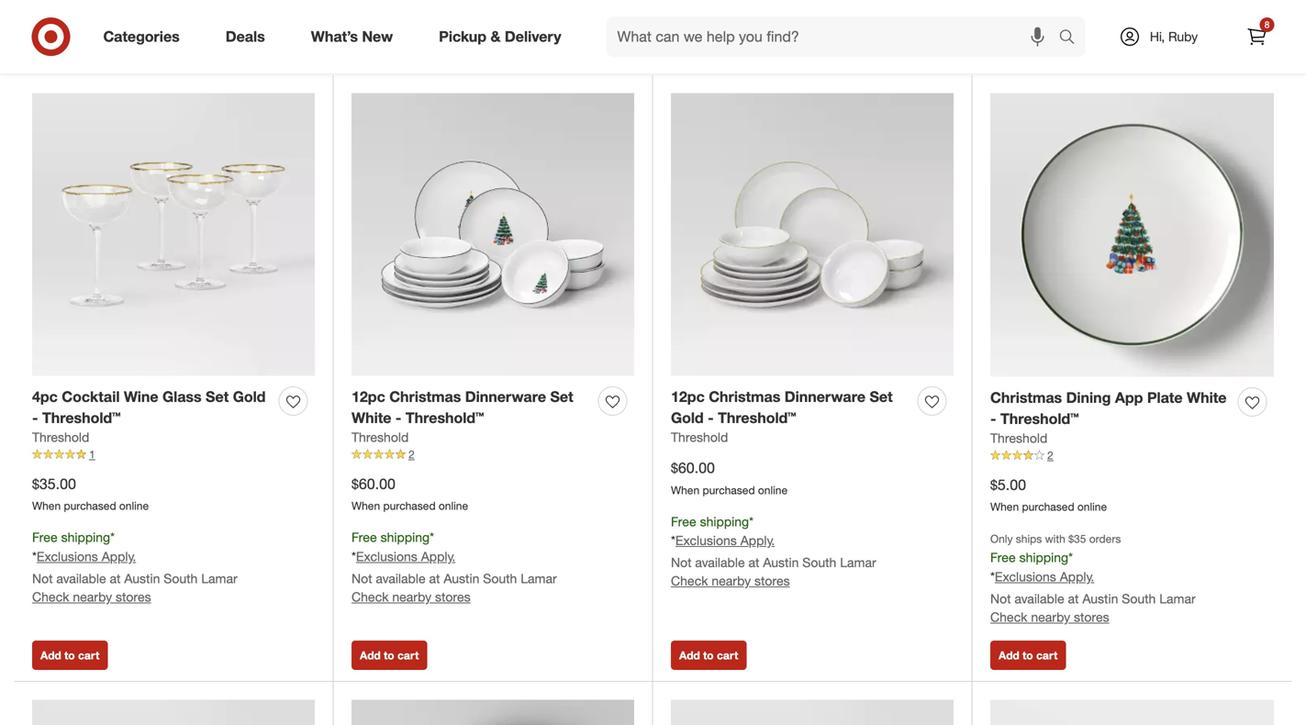 Task type: describe. For each thing, give the bounding box(es) containing it.
white for christmas dining app plate white - threshold™
[[1187, 389, 1227, 407]]

8 link
[[1237, 17, 1277, 57]]

what's
[[311, 28, 358, 45]]

cart for 12pc christmas dinnerware set gold - threshold™
[[717, 648, 738, 662]]

$60.00 when purchased online for white
[[352, 475, 468, 513]]

exclusions inside 'only ships with $35 orders free shipping * * exclusions apply. not available at austin south lamar check nearby stores'
[[995, 569, 1056, 585]]

plate
[[1147, 389, 1183, 407]]

check inside 'only ships with $35 orders free shipping * * exclusions apply. not available at austin south lamar check nearby stores'
[[990, 609, 1027, 625]]

not for 12pc christmas dinnerware set white - threshold™
[[352, 570, 372, 586]]

$35.00 when purchased online
[[32, 475, 149, 513]]

wine
[[124, 388, 158, 406]]

same day delivery
[[1033, 24, 1157, 42]]

115
[[25, 18, 60, 44]]

to for 12pc christmas dinnerware set gold - threshold™
[[703, 648, 714, 662]]

at inside 'only ships with $35 orders free shipping * * exclusions apply. not available at austin south lamar check nearby stores'
[[1068, 591, 1079, 607]]

same
[[1033, 24, 1071, 42]]

christmas dining app plate white - threshold™ link
[[990, 387, 1231, 429]]

purchased for christmas dining app plate white - threshold™
[[1022, 500, 1074, 514]]

glass
[[162, 388, 202, 406]]

dinnerware for 12pc christmas dinnerware set gold - threshold™
[[785, 388, 866, 406]]

threshold link for 12pc christmas dinnerware set white - threshold™
[[352, 428, 409, 447]]

pickup button
[[761, 13, 851, 53]]

115 results
[[25, 18, 135, 44]]

purchased for 12pc christmas dinnerware set gold - threshold™
[[703, 483, 755, 497]]

4pc cocktail wine glass set gold - threshold™ link
[[32, 386, 272, 428]]

1 link
[[32, 447, 315, 463]]

austin for white
[[444, 570, 479, 586]]

pickup for pickup & delivery
[[439, 28, 487, 45]]

deals
[[226, 28, 265, 45]]

threshold™ for 12pc christmas dinnerware set gold - threshold™
[[718, 409, 796, 427]]

2 link for app
[[990, 448, 1274, 464]]

south inside 'only ships with $35 orders free shipping * * exclusions apply. not available at austin south lamar check nearby stores'
[[1122, 591, 1156, 607]]

results
[[66, 18, 135, 44]]

online for christmas dining app plate white - threshold™
[[1077, 500, 1107, 514]]

available for 12pc christmas dinnerware set white - threshold™
[[376, 570, 426, 586]]

exclusions apply. link for 12pc christmas dinnerware set gold - threshold™
[[675, 533, 775, 549]]

south for 12pc christmas dinnerware set gold - threshold™
[[802, 555, 836, 571]]

12pc for 12pc christmas dinnerware set white - threshold™
[[352, 388, 385, 406]]

threshold link for 12pc christmas dinnerware set gold - threshold™
[[671, 428, 728, 447]]

exclusions apply. link for 12pc christmas dinnerware set white - threshold™
[[356, 548, 456, 564]]

$35.00
[[32, 475, 76, 493]]

free for 12pc christmas dinnerware set gold - threshold™
[[671, 513, 696, 530]]

christmas inside the christmas dining app plate white - threshold™
[[990, 389, 1062, 407]]

pickup & delivery link
[[423, 17, 584, 57]]

check nearby stores button for 12pc christmas dinnerware set white - threshold™
[[352, 588, 471, 606]]

what's new
[[311, 28, 393, 45]]

8
[[1265, 19, 1270, 30]]

$60.00 for gold
[[671, 459, 715, 477]]

cart for 4pc cocktail wine glass set gold - threshold™
[[78, 648, 99, 662]]

when for christmas dining app plate white - threshold™
[[990, 500, 1019, 514]]

set for 12pc christmas dinnerware set gold - threshold™
[[870, 388, 893, 406]]

lamar for 4pc cocktail wine glass set gold - threshold™
[[201, 570, 237, 586]]

stores for gold
[[755, 573, 790, 589]]

hi, ruby
[[1150, 28, 1198, 45]]

categories
[[103, 28, 180, 45]]

add to cart for 12pc christmas dinnerware set white - threshold™
[[360, 648, 419, 662]]

deals link
[[210, 17, 288, 57]]

orders
[[1089, 532, 1121, 546]]

christmas dining app plate white - threshold™
[[990, 389, 1227, 428]]

christmas for gold
[[709, 388, 780, 406]]

$60.00 for white
[[352, 475, 396, 493]]

at for gold
[[749, 555, 759, 571]]

when for 12pc christmas dinnerware set white - threshold™
[[352, 499, 380, 513]]

stores for set
[[116, 589, 151, 605]]

day
[[1075, 24, 1101, 42]]

free for 4pc cocktail wine glass set gold - threshold™
[[32, 529, 58, 545]]

apply. for set
[[102, 548, 136, 564]]

threshold link for christmas dining app plate white - threshold™
[[990, 429, 1048, 448]]

apply. for gold
[[740, 533, 775, 549]]

12pc christmas dinnerware set gold - threshold™
[[671, 388, 893, 427]]

threshold for christmas dining app plate white - threshold™
[[990, 430, 1048, 446]]

check nearby stores button for 12pc christmas dinnerware set gold - threshold™
[[671, 572, 790, 590]]

2 for $5.00
[[1047, 449, 1053, 462]]

south for 12pc christmas dinnerware set white - threshold™
[[483, 570, 517, 586]]

free shipping * * exclusions apply. not available at austin south lamar check nearby stores for white
[[352, 529, 557, 605]]

stores inside 'only ships with $35 orders free shipping * * exclusions apply. not available at austin south lamar check nearby stores'
[[1074, 609, 1109, 625]]

add for 12pc christmas dinnerware set white - threshold™
[[360, 648, 381, 662]]

$5.00
[[990, 476, 1026, 494]]

pickup & delivery
[[439, 28, 561, 45]]

search button
[[1050, 17, 1095, 61]]

add to cart button for 4pc cocktail wine glass set gold - threshold™
[[32, 641, 108, 670]]

12pc christmas dinnerware set white - threshold™
[[352, 388, 573, 427]]

add to cart for 4pc cocktail wine glass set gold - threshold™
[[40, 648, 99, 662]]

check for 12pc christmas dinnerware set gold - threshold™
[[671, 573, 708, 589]]

when for 4pc cocktail wine glass set gold - threshold™
[[32, 499, 61, 513]]

add to cart for 12pc christmas dinnerware set gold - threshold™
[[679, 648, 738, 662]]

gold inside 12pc christmas dinnerware set gold - threshold™
[[671, 409, 704, 427]]

online for 4pc cocktail wine glass set gold - threshold™
[[119, 499, 149, 513]]

threshold for 12pc christmas dinnerware set white - threshold™
[[352, 429, 409, 445]]

1
[[89, 448, 95, 461]]

threshold™ for christmas dining app plate white - threshold™
[[1000, 410, 1079, 428]]

2 link for dinnerware
[[352, 447, 634, 463]]

threshold link for 4pc cocktail wine glass set gold - threshold™
[[32, 428, 89, 447]]

shipping for 4pc cocktail wine glass set gold - threshold™
[[61, 529, 110, 545]]

delivery for same day delivery
[[1105, 24, 1157, 42]]

only ships with $35 orders free shipping * * exclusions apply. not available at austin south lamar check nearby stores
[[990, 532, 1196, 625]]

free shipping * * exclusions apply. not available at austin south lamar check nearby stores for gold
[[671, 513, 876, 589]]

shipping
[[1211, 24, 1269, 42]]



Task type: locate. For each thing, give the bounding box(es) containing it.
lamar for 12pc christmas dinnerware set gold - threshold™
[[840, 555, 876, 571]]

1 dinnerware from the left
[[465, 388, 546, 406]]

shipping for 12pc christmas dinnerware set white - threshold™
[[381, 529, 430, 545]]

when inside $5.00 when purchased online
[[990, 500, 1019, 514]]

christmas dining app plate white - threshold™ image
[[990, 93, 1274, 377], [990, 93, 1274, 377]]

2 add to cart button from the left
[[352, 641, 427, 670]]

threshold link down 12pc christmas dinnerware set gold - threshold™
[[671, 428, 728, 447]]

0 horizontal spatial 2
[[408, 448, 415, 461]]

to
[[64, 648, 75, 662], [384, 648, 394, 662], [703, 648, 714, 662], [1023, 648, 1033, 662]]

exclusions
[[675, 533, 737, 549], [37, 548, 98, 564], [356, 548, 417, 564], [995, 569, 1056, 585]]

free shipping * * exclusions apply. not available at austin south lamar check nearby stores for set
[[32, 529, 237, 605]]

1 vertical spatial gold
[[671, 409, 704, 427]]

shipping
[[700, 513, 749, 530], [61, 529, 110, 545], [381, 529, 430, 545], [1019, 550, 1068, 566]]

exclusions apply. link for 4pc cocktail wine glass set gold - threshold™
[[37, 548, 136, 564]]

gold
[[233, 388, 266, 406], [671, 409, 704, 427]]

new
[[362, 28, 393, 45]]

nearby for 4pc cocktail wine glass set gold - threshold™
[[73, 589, 112, 605]]

apply.
[[740, 533, 775, 549], [102, 548, 136, 564], [421, 548, 456, 564], [1060, 569, 1094, 585]]

check nearby stores button for 4pc cocktail wine glass set gold - threshold™
[[32, 588, 151, 606]]

christmas dining plate white - threshold™ image
[[352, 700, 634, 725], [352, 700, 634, 725]]

set inside 12pc christmas dinnerware set gold - threshold™
[[870, 388, 893, 406]]

threshold up '$5.00'
[[990, 430, 1048, 446]]

3 add from the left
[[679, 648, 700, 662]]

4pc cocktail wine glass set gold - threshold™ image
[[32, 93, 315, 376], [32, 93, 315, 376]]

free for 12pc christmas dinnerware set white - threshold™
[[352, 529, 377, 545]]

threshold link down "12pc christmas dinnerware set white - threshold™"
[[352, 428, 409, 447]]

exclusions apply. link
[[675, 533, 775, 549], [37, 548, 136, 564], [356, 548, 456, 564], [995, 569, 1094, 585]]

0 horizontal spatial christmas
[[389, 388, 461, 406]]

1 horizontal spatial white
[[1187, 389, 1227, 407]]

1 horizontal spatial free shipping * * exclusions apply. not available at austin south lamar check nearby stores
[[352, 529, 557, 605]]

0 vertical spatial gold
[[233, 388, 266, 406]]

not for 12pc christmas dinnerware set gold - threshold™
[[671, 555, 692, 571]]

1 horizontal spatial 2
[[1047, 449, 1053, 462]]

lamar for 12pc christmas dinnerware set white - threshold™
[[521, 570, 557, 586]]

when inside the $35.00 when purchased online
[[32, 499, 61, 513]]

- inside "12pc christmas dinnerware set white - threshold™"
[[396, 409, 402, 427]]

2 down "12pc christmas dinnerware set white - threshold™"
[[408, 448, 415, 461]]

1 horizontal spatial 12pc
[[671, 388, 705, 406]]

1 vertical spatial white
[[352, 409, 391, 427]]

1 cart from the left
[[78, 648, 99, 662]]

1 horizontal spatial pickup
[[795, 24, 839, 42]]

1 to from the left
[[64, 648, 75, 662]]

1 horizontal spatial $60.00
[[671, 459, 715, 477]]

0 horizontal spatial gold
[[233, 388, 266, 406]]

cocktail
[[62, 388, 120, 406]]

- inside the 4pc cocktail wine glass set gold - threshold™
[[32, 409, 38, 427]]

4pk ceramic appetizer plates ivory/gold - threshold™ image
[[990, 700, 1274, 725], [990, 700, 1274, 725]]

4 cart from the left
[[1036, 648, 1058, 662]]

12pc christmas dinnerware set gold - threshold™ image
[[671, 93, 954, 376], [671, 93, 954, 376]]

threshold down 12pc christmas dinnerware set gold - threshold™
[[671, 429, 728, 445]]

hi,
[[1150, 28, 1165, 45]]

1 add to cart from the left
[[40, 648, 99, 662]]

exclusions for 4pc cocktail wine glass set gold - threshold™
[[37, 548, 98, 564]]

threshold
[[32, 429, 89, 445], [352, 429, 409, 445], [671, 429, 728, 445], [990, 430, 1048, 446]]

- for christmas dining app plate white - threshold™
[[990, 410, 996, 428]]

add
[[40, 648, 61, 662], [360, 648, 381, 662], [679, 648, 700, 662], [999, 648, 1020, 662]]

$35
[[1068, 532, 1086, 546]]

4pc stemmed wine glass set gold - threshold™ image
[[671, 700, 954, 725], [671, 700, 954, 725]]

1 horizontal spatial 2 link
[[990, 448, 1274, 464]]

4 add to cart from the left
[[999, 648, 1058, 662]]

set inside the 4pc cocktail wine glass set gold - threshold™
[[206, 388, 229, 406]]

christmas
[[389, 388, 461, 406], [709, 388, 780, 406], [990, 389, 1062, 407]]

threshold link
[[32, 428, 89, 447], [352, 428, 409, 447], [671, 428, 728, 447], [990, 429, 1048, 448]]

add for 4pc cocktail wine glass set gold - threshold™
[[40, 648, 61, 662]]

add to cart for christmas dining app plate white - threshold™
[[999, 648, 1058, 662]]

4pc cocktail wine glass set gold - threshold™
[[32, 388, 266, 427]]

- inside 12pc christmas dinnerware set gold - threshold™
[[708, 409, 714, 427]]

delivery for pickup & delivery
[[505, 28, 561, 45]]

add to cart button for christmas dining app plate white - threshold™
[[990, 641, 1066, 670]]

12pc
[[352, 388, 385, 406], [671, 388, 705, 406]]

online
[[758, 483, 788, 497], [119, 499, 149, 513], [439, 499, 468, 513], [1077, 500, 1107, 514]]

check for 12pc christmas dinnerware set white - threshold™
[[352, 589, 389, 605]]

2 dinnerware from the left
[[785, 388, 866, 406]]

austin
[[763, 555, 799, 571], [124, 570, 160, 586], [444, 570, 479, 586], [1082, 591, 1118, 607]]

when for 12pc christmas dinnerware set gold - threshold™
[[671, 483, 700, 497]]

threshold™ inside the christmas dining app plate white - threshold™
[[1000, 410, 1079, 428]]

online for 12pc christmas dinnerware set gold - threshold™
[[758, 483, 788, 497]]

apply. inside 'only ships with $35 orders free shipping * * exclusions apply. not available at austin south lamar check nearby stores'
[[1060, 569, 1094, 585]]

2 for $60.00
[[408, 448, 415, 461]]

available for 4pc cocktail wine glass set gold - threshold™
[[56, 570, 106, 586]]

christmas inside 12pc christmas dinnerware set gold - threshold™
[[709, 388, 780, 406]]

&
[[491, 28, 501, 45]]

with
[[1045, 532, 1065, 546]]

2 horizontal spatial set
[[870, 388, 893, 406]]

threshold™ inside 12pc christmas dinnerware set gold - threshold™
[[718, 409, 796, 427]]

12pc inside "12pc christmas dinnerware set white - threshold™"
[[352, 388, 385, 406]]

4 add to cart button from the left
[[990, 641, 1066, 670]]

12pc christmas dinnerware set white - threshold™ link
[[352, 386, 591, 428]]

check nearby stores button
[[671, 572, 790, 590], [32, 588, 151, 606], [352, 588, 471, 606], [990, 608, 1109, 626]]

only
[[990, 532, 1013, 546]]

nearby inside 'only ships with $35 orders free shipping * * exclusions apply. not available at austin south lamar check nearby stores'
[[1031, 609, 1070, 625]]

exclusions for 12pc christmas dinnerware set gold - threshold™
[[675, 533, 737, 549]]

ruby
[[1168, 28, 1198, 45]]

white
[[1187, 389, 1227, 407], [352, 409, 391, 427]]

1 horizontal spatial christmas
[[709, 388, 780, 406]]

not for 4pc cocktail wine glass set gold - threshold™
[[32, 570, 53, 586]]

0 horizontal spatial delivery
[[505, 28, 561, 45]]

2
[[408, 448, 415, 461], [1047, 449, 1053, 462]]

1 horizontal spatial set
[[550, 388, 573, 406]]

lamar inside 'only ships with $35 orders free shipping * * exclusions apply. not available at austin south lamar check nearby stores'
[[1159, 591, 1196, 607]]

check
[[671, 573, 708, 589], [32, 589, 69, 605], [352, 589, 389, 605], [990, 609, 1027, 625]]

12pc christmas dinnerware set gold - threshold™ link
[[671, 386, 911, 428]]

add to cart button
[[32, 641, 108, 670], [352, 641, 427, 670], [671, 641, 747, 670], [990, 641, 1066, 670]]

dinnerware
[[465, 388, 546, 406], [785, 388, 866, 406]]

threshold up 1
[[32, 429, 89, 445]]

dinnerware inside "12pc christmas dinnerware set white - threshold™"
[[465, 388, 546, 406]]

4 add from the left
[[999, 648, 1020, 662]]

free
[[671, 513, 696, 530], [32, 529, 58, 545], [352, 529, 377, 545], [990, 550, 1016, 566]]

1 horizontal spatial delivery
[[1105, 24, 1157, 42]]

free shipping * * exclusions apply. not available at austin south lamar check nearby stores
[[671, 513, 876, 589], [32, 529, 237, 605], [352, 529, 557, 605]]

1 add from the left
[[40, 648, 61, 662]]

add for 12pc christmas dinnerware set gold - threshold™
[[679, 648, 700, 662]]

available
[[695, 555, 745, 571], [56, 570, 106, 586], [376, 570, 426, 586], [1015, 591, 1064, 607]]

2 12pc from the left
[[671, 388, 705, 406]]

categories link
[[88, 17, 203, 57]]

0 horizontal spatial set
[[206, 388, 229, 406]]

$60.00
[[671, 459, 715, 477], [352, 475, 396, 493]]

1 horizontal spatial $60.00 when purchased online
[[671, 459, 788, 497]]

christmas inside "12pc christmas dinnerware set white - threshold™"
[[389, 388, 461, 406]]

0 horizontal spatial pickup
[[439, 28, 487, 45]]

0 horizontal spatial $60.00
[[352, 475, 396, 493]]

1 horizontal spatial gold
[[671, 409, 704, 427]]

0 horizontal spatial free shipping * * exclusions apply. not available at austin south lamar check nearby stores
[[32, 529, 237, 605]]

not inside 'only ships with $35 orders free shipping * * exclusions apply. not available at austin south lamar check nearby stores'
[[990, 591, 1011, 607]]

delivery right "&"
[[505, 28, 561, 45]]

when
[[671, 483, 700, 497], [32, 499, 61, 513], [352, 499, 380, 513], [990, 500, 1019, 514]]

- inside the christmas dining app plate white - threshold™
[[990, 410, 996, 428]]

ships
[[1016, 532, 1042, 546]]

threshold link up 1
[[32, 428, 89, 447]]

available for 12pc christmas dinnerware set gold - threshold™
[[695, 555, 745, 571]]

add to cart button for 12pc christmas dinnerware set gold - threshold™
[[671, 641, 747, 670]]

what's new link
[[295, 17, 416, 57]]

pickup for pickup
[[795, 24, 839, 42]]

south for 4pc cocktail wine glass set gold - threshold™
[[164, 570, 198, 586]]

4pc stemless wine glass set gold - threshold™ image
[[32, 700, 315, 725], [32, 700, 315, 725]]

dining
[[1066, 389, 1111, 407]]

2 add to cart from the left
[[360, 648, 419, 662]]

available inside 'only ships with $35 orders free shipping * * exclusions apply. not available at austin south lamar check nearby stores'
[[1015, 591, 1064, 607]]

threshold™
[[42, 409, 121, 427], [406, 409, 484, 427], [718, 409, 796, 427], [1000, 410, 1079, 428]]

dinnerware inside 12pc christmas dinnerware set gold - threshold™
[[785, 388, 866, 406]]

add to cart button for 12pc christmas dinnerware set white - threshold™
[[352, 641, 427, 670]]

4pc
[[32, 388, 58, 406]]

What can we help you find? suggestions appear below search field
[[606, 17, 1063, 57]]

check for 4pc cocktail wine glass set gold - threshold™
[[32, 589, 69, 605]]

same day delivery button
[[999, 13, 1169, 53]]

south
[[802, 555, 836, 571], [164, 570, 198, 586], [483, 570, 517, 586], [1122, 591, 1156, 607]]

at for white
[[429, 570, 440, 586]]

add for christmas dining app plate white - threshold™
[[999, 648, 1020, 662]]

12pc inside 12pc christmas dinnerware set gold - threshold™
[[671, 388, 705, 406]]

threshold™ inside the 4pc cocktail wine glass set gold - threshold™
[[42, 409, 121, 427]]

nearby for 12pc christmas dinnerware set white - threshold™
[[392, 589, 432, 605]]

at for set
[[110, 570, 121, 586]]

set
[[206, 388, 229, 406], [550, 388, 573, 406], [870, 388, 893, 406]]

1 12pc from the left
[[352, 388, 385, 406]]

$5.00 when purchased online
[[990, 476, 1107, 514]]

at
[[749, 555, 759, 571], [110, 570, 121, 586], [429, 570, 440, 586], [1068, 591, 1079, 607]]

online inside the $35.00 when purchased online
[[119, 499, 149, 513]]

2 horizontal spatial christmas
[[990, 389, 1062, 407]]

to for 4pc cocktail wine glass set gold - threshold™
[[64, 648, 75, 662]]

purchased for 4pc cocktail wine glass set gold - threshold™
[[64, 499, 116, 513]]

not
[[671, 555, 692, 571], [32, 570, 53, 586], [352, 570, 372, 586], [990, 591, 1011, 607]]

3 to from the left
[[703, 648, 714, 662]]

2 link down 'christmas dining app plate white - threshold™' link
[[990, 448, 1274, 464]]

2 horizontal spatial free shipping * * exclusions apply. not available at austin south lamar check nearby stores
[[671, 513, 876, 589]]

dinnerware for 12pc christmas dinnerware set white - threshold™
[[465, 388, 546, 406]]

-
[[32, 409, 38, 427], [396, 409, 402, 427], [708, 409, 714, 427], [990, 410, 996, 428]]

gold inside the 4pc cocktail wine glass set gold - threshold™
[[233, 388, 266, 406]]

cart for 12pc christmas dinnerware set white - threshold™
[[397, 648, 419, 662]]

christmas for white
[[389, 388, 461, 406]]

purchased for 12pc christmas dinnerware set white - threshold™
[[383, 499, 436, 513]]

free inside 'only ships with $35 orders free shipping * * exclusions apply. not available at austin south lamar check nearby stores'
[[990, 550, 1016, 566]]

shipping button
[[1177, 13, 1281, 53]]

add to cart
[[40, 648, 99, 662], [360, 648, 419, 662], [679, 648, 738, 662], [999, 648, 1058, 662]]

delivery
[[1105, 24, 1157, 42], [505, 28, 561, 45]]

stores for white
[[435, 589, 471, 605]]

to for 12pc christmas dinnerware set white - threshold™
[[384, 648, 394, 662]]

online inside $5.00 when purchased online
[[1077, 500, 1107, 514]]

- for 12pc christmas dinnerware set white - threshold™
[[396, 409, 402, 427]]

purchased inside the $35.00 when purchased online
[[64, 499, 116, 513]]

3 set from the left
[[870, 388, 893, 406]]

threshold down "12pc christmas dinnerware set white - threshold™"
[[352, 429, 409, 445]]

1 add to cart button from the left
[[32, 641, 108, 670]]

$60.00 when purchased online for gold
[[671, 459, 788, 497]]

2 cart from the left
[[397, 648, 419, 662]]

2 link
[[352, 447, 634, 463], [990, 448, 1274, 464]]

delivery right day
[[1105, 24, 1157, 42]]

0 horizontal spatial white
[[352, 409, 391, 427]]

threshold for 4pc cocktail wine glass set gold - threshold™
[[32, 429, 89, 445]]

nearby
[[712, 573, 751, 589], [73, 589, 112, 605], [392, 589, 432, 605], [1031, 609, 1070, 625]]

white inside "12pc christmas dinnerware set white - threshold™"
[[352, 409, 391, 427]]

purchased inside $5.00 when purchased online
[[1022, 500, 1074, 514]]

threshold™ for 12pc christmas dinnerware set white - threshold™
[[406, 409, 484, 427]]

austin for gold
[[763, 555, 799, 571]]

set for 12pc christmas dinnerware set white - threshold™
[[550, 388, 573, 406]]

stores
[[755, 573, 790, 589], [116, 589, 151, 605], [435, 589, 471, 605], [1074, 609, 1109, 625]]

purchased
[[703, 483, 755, 497], [64, 499, 116, 513], [383, 499, 436, 513], [1022, 500, 1074, 514]]

- for 12pc christmas dinnerware set gold - threshold™
[[708, 409, 714, 427]]

3 add to cart from the left
[[679, 648, 738, 662]]

threshold™ inside "12pc christmas dinnerware set white - threshold™"
[[406, 409, 484, 427]]

3 add to cart button from the left
[[671, 641, 747, 670]]

austin inside 'only ships with $35 orders free shipping * * exclusions apply. not available at austin south lamar check nearby stores'
[[1082, 591, 1118, 607]]

4 to from the left
[[1023, 648, 1033, 662]]

app
[[1115, 389, 1143, 407]]

1 horizontal spatial dinnerware
[[785, 388, 866, 406]]

2 to from the left
[[384, 648, 394, 662]]

12pc for 12pc christmas dinnerware set gold - threshold™
[[671, 388, 705, 406]]

threshold link up '$5.00'
[[990, 429, 1048, 448]]

to for christmas dining app plate white - threshold™
[[1023, 648, 1033, 662]]

2 add from the left
[[360, 648, 381, 662]]

cart
[[78, 648, 99, 662], [397, 648, 419, 662], [717, 648, 738, 662], [1036, 648, 1058, 662]]

12pc christmas dinnerware set white - threshold™ image
[[352, 93, 634, 376], [352, 93, 634, 376]]

lamar
[[840, 555, 876, 571], [201, 570, 237, 586], [521, 570, 557, 586], [1159, 591, 1196, 607]]

0 horizontal spatial 12pc
[[352, 388, 385, 406]]

threshold for 12pc christmas dinnerware set gold - threshold™
[[671, 429, 728, 445]]

$60.00 when purchased online
[[671, 459, 788, 497], [352, 475, 468, 513]]

1 set from the left
[[206, 388, 229, 406]]

2 up $5.00 when purchased online
[[1047, 449, 1053, 462]]

austin for set
[[124, 570, 160, 586]]

online for 12pc christmas dinnerware set white - threshold™
[[439, 499, 468, 513]]

cart for christmas dining app plate white - threshold™
[[1036, 648, 1058, 662]]

shipping inside 'only ships with $35 orders free shipping * * exclusions apply. not available at austin south lamar check nearby stores'
[[1019, 550, 1068, 566]]

*
[[749, 513, 754, 530], [110, 529, 115, 545], [430, 529, 434, 545], [671, 533, 675, 549], [32, 548, 37, 564], [352, 548, 356, 564], [1068, 550, 1073, 566], [990, 569, 995, 585]]

set inside "12pc christmas dinnerware set white - threshold™"
[[550, 388, 573, 406]]

0 horizontal spatial dinnerware
[[465, 388, 546, 406]]

3 cart from the left
[[717, 648, 738, 662]]

nearby for 12pc christmas dinnerware set gold - threshold™
[[712, 573, 751, 589]]

search
[[1050, 29, 1095, 47]]

white inside the christmas dining app plate white - threshold™
[[1187, 389, 1227, 407]]

2 set from the left
[[550, 388, 573, 406]]

2 link down 12pc christmas dinnerware set white - threshold™ link
[[352, 447, 634, 463]]

pickup
[[795, 24, 839, 42], [439, 28, 487, 45]]

pickup inside button
[[795, 24, 839, 42]]

delivery inside button
[[1105, 24, 1157, 42]]

0 vertical spatial white
[[1187, 389, 1227, 407]]

exclusions for 12pc christmas dinnerware set white - threshold™
[[356, 548, 417, 564]]

0 horizontal spatial $60.00 when purchased online
[[352, 475, 468, 513]]

0 horizontal spatial 2 link
[[352, 447, 634, 463]]



Task type: vqa. For each thing, say whether or not it's contained in the screenshot.
$45.49 reg $64.99 Sale Jurassic World Legacy Mamenchisaurus Figure (Target Exclusive)
no



